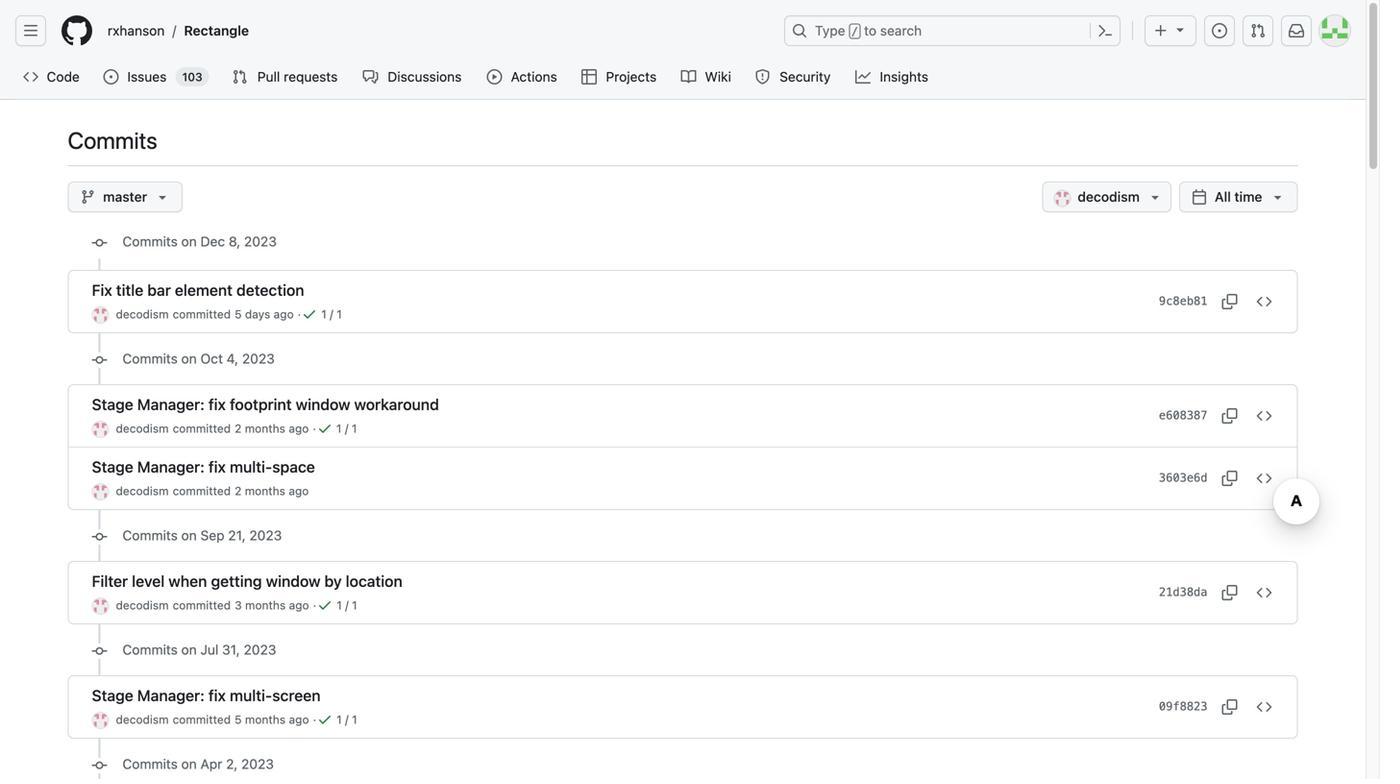 Task type: describe. For each thing, give the bounding box(es) containing it.
window for by
[[266, 573, 321, 591]]

e608387 link
[[1151, 403, 1217, 430]]

rectangle
[[184, 23, 249, 38]]

pull requests link
[[225, 63, 348, 91]]

· for getting
[[313, 599, 317, 613]]

level
[[132, 573, 165, 591]]

commits on jul 31, 2023
[[123, 642, 276, 658]]

projects link
[[574, 63, 666, 91]]

issue opened image
[[103, 69, 119, 85]]

decodism button
[[1043, 182, 1172, 213]]

footprint
[[230, 396, 292, 414]]

fix title bar element detection link
[[92, 281, 304, 300]]

2,
[[226, 757, 238, 773]]

commits for commits on sep 21, 2023
[[123, 528, 178, 544]]

copy full sha for 21d38da image
[[1223, 586, 1238, 601]]

rxhanson / rectangle
[[108, 23, 249, 38]]

all time button
[[1180, 182, 1299, 213]]

4,
[[227, 351, 239, 367]]

3
[[235, 599, 242, 613]]

code link
[[15, 63, 88, 91]]

2 for committed 2 months ago
[[235, 485, 242, 498]]

stage manager: fix footprint window workaround
[[92, 396, 439, 414]]

stage manager: fix multi-space link
[[92, 458, 315, 477]]

plus image
[[1154, 23, 1169, 38]]

days
[[245, 308, 270, 321]]

discussions link
[[355, 63, 471, 91]]

play image
[[487, 69, 502, 85]]

on for sep
[[181, 528, 197, 544]]

2023 for commits on apr 2, 2023
[[241, 757, 274, 773]]

filter level when getting window by location. more information available below. list item
[[69, 563, 1298, 624]]

master button
[[68, 182, 183, 213]]

1 / 1 for stage manager: fix multi-screen
[[337, 714, 357, 727]]

location
[[346, 573, 403, 591]]

stage for stage manager: fix multi-screen
[[92, 687, 133, 705]]

31,
[[222, 642, 240, 658]]

8,
[[229, 234, 241, 250]]

/ for stage manager: fix multi-screen
[[345, 714, 349, 727]]

committed 5 days ago ·
[[173, 308, 301, 321]]

apr
[[201, 757, 223, 773]]

fix
[[92, 281, 112, 300]]

1 horizontal spatial triangle down image
[[1173, 22, 1189, 37]]

screen
[[272, 687, 321, 705]]

discussions
[[388, 69, 462, 85]]

/ for filter level when getting window by location
[[345, 599, 349, 613]]

/ inside rxhanson / rectangle
[[172, 23, 176, 38]]

5 for multi-
[[235, 714, 242, 727]]

decodism image for fix title bar element detection
[[93, 308, 108, 323]]

to
[[865, 23, 877, 38]]

filter level when getting window by location
[[92, 573, 403, 591]]

9c8eb81 link
[[1151, 288, 1217, 315]]

rxhanson link
[[100, 15, 172, 46]]

5 for element
[[235, 308, 242, 321]]

decodism link for fix title bar element detection
[[116, 306, 169, 323]]

element
[[175, 281, 233, 300]]

sc 9kayk9 0 image for commits on dec 8, 2023
[[92, 236, 107, 251]]

2 decodism image from the top
[[93, 485, 108, 500]]

on for jul
[[181, 642, 197, 658]]

code
[[47, 69, 80, 85]]

decodism for fix title bar element detection
[[116, 308, 169, 321]]

multi- for screen
[[230, 687, 272, 705]]

getting
[[211, 573, 262, 591]]

ago for getting
[[289, 599, 309, 613]]

wiki link
[[674, 63, 740, 91]]

months for getting
[[245, 599, 286, 613]]

ago for multi-
[[289, 714, 309, 727]]

103
[[182, 70, 203, 84]]

· for multi-
[[313, 714, 316, 727]]

commits for commits on dec 8, 2023
[[123, 234, 178, 250]]

commits for commits on jul 31, 2023
[[123, 642, 178, 658]]

2023 for commits on dec 8, 2023
[[244, 234, 277, 250]]

insights
[[880, 69, 929, 85]]

3603e6d link
[[1151, 465, 1217, 492]]

title
[[116, 281, 144, 300]]

committed for getting
[[173, 599, 231, 613]]

manager: for stage manager: fix footprint window workaround
[[137, 396, 205, 414]]

stage manager: fix multi-space
[[92, 458, 315, 477]]

commits for commits
[[68, 127, 157, 154]]

1 / 1 button for fix title bar element detection
[[301, 305, 343, 324]]

triangle down image inside all time popup button
[[1271, 189, 1286, 205]]

by
[[325, 573, 342, 591]]

21d38da link
[[1151, 580, 1217, 607]]

commits on dec 8, 2023
[[123, 234, 277, 250]]

commits on oct 4, 2023
[[123, 351, 275, 367]]

decodism for filter level when getting window by location
[[116, 599, 169, 613]]

1 / 1 for fix title bar element detection
[[321, 308, 342, 321]]

decodism for stage manager: fix footprint window workaround
[[116, 422, 169, 436]]

security link
[[748, 63, 840, 91]]

3 decodism link from the top
[[116, 483, 169, 500]]

notifications image
[[1290, 23, 1305, 38]]

stage manager: fix multi-screen link
[[92, 687, 321, 705]]

code image right the copy full sha for 3603e6d image on the bottom right of the page
[[1257, 471, 1273, 487]]

jul
[[201, 642, 219, 658]]

filter level when getting window by location link
[[92, 573, 403, 591]]

sc 9kayk9 0 image for commits on apr 2, 2023
[[92, 759, 107, 774]]

time
[[1235, 189, 1263, 205]]

21d38da
[[1160, 586, 1208, 600]]

fix for screen
[[209, 687, 226, 705]]

ago inside stage manager: fix multi-space. more information available below. list item
[[289, 485, 309, 498]]

fix for window
[[209, 396, 226, 414]]

decodism image
[[93, 422, 108, 437]]

multi- for space
[[230, 458, 272, 477]]

· for element
[[298, 308, 301, 321]]

workaround
[[354, 396, 439, 414]]

decodism link for stage manager: fix multi-screen
[[116, 712, 169, 729]]

1 / 1 button for stage manager: fix footprint window workaround
[[316, 419, 358, 439]]

decodism image for stage manager: fix multi-screen
[[93, 713, 108, 729]]

ago for footprint
[[289, 422, 309, 436]]

code image for filter level when getting window by location
[[1257, 586, 1273, 601]]

book image
[[681, 69, 697, 85]]

all
[[1216, 189, 1232, 205]]



Task type: locate. For each thing, give the bounding box(es) containing it.
decodism link
[[116, 306, 169, 323], [116, 420, 169, 438], [116, 483, 169, 500], [116, 597, 169, 614], [116, 712, 169, 729]]

1 stage from the top
[[92, 396, 133, 414]]

git branch image
[[80, 189, 96, 205]]

list containing rxhanson / rectangle
[[100, 15, 773, 46]]

on left the dec
[[181, 234, 197, 250]]

1 vertical spatial 2
[[235, 485, 242, 498]]

1 / 1
[[321, 308, 342, 321], [337, 422, 357, 436], [337, 599, 357, 613], [337, 714, 357, 727]]

copy full sha for 09f8823 image
[[1223, 700, 1238, 715]]

ago up space
[[289, 422, 309, 436]]

1 vertical spatial manager:
[[137, 458, 205, 477]]

ago inside fix title bar element detection. more information available below. list item
[[274, 308, 294, 321]]

months down space
[[245, 485, 286, 498]]

commits down triangle down image
[[123, 234, 178, 250]]

commits on sep 21, 2023
[[123, 528, 282, 544]]

committed down when
[[173, 599, 231, 613]]

committed 2 months ago
[[173, 485, 309, 498]]

fix up committed 2 months ago
[[209, 458, 226, 477]]

code image inside filter level when getting window by location. more information available below. list item
[[1257, 586, 1273, 601]]

3 on from the top
[[181, 528, 197, 544]]

2023 for commits on jul 31, 2023
[[244, 642, 276, 658]]

4 on from the top
[[181, 642, 197, 658]]

1 manager: from the top
[[137, 396, 205, 414]]

committed inside stage manager: fix multi-screen. more information available below. list item
[[173, 714, 231, 727]]

decodism link for filter level when getting window by location
[[116, 597, 169, 614]]

graph image
[[856, 69, 871, 85]]

1 / 1 button down workaround at the bottom of the page
[[316, 419, 358, 439]]

· inside filter level when getting window by location. more information available below. list item
[[313, 599, 317, 613]]

type / to search
[[815, 23, 922, 38]]

code image left the code
[[23, 69, 38, 85]]

2 vertical spatial fix
[[209, 687, 226, 705]]

window for workaround
[[296, 396, 351, 414]]

code image
[[23, 69, 38, 85], [1257, 294, 1273, 310], [1257, 471, 1273, 487], [1257, 586, 1273, 601], [1257, 700, 1273, 715]]

manager: down commits on oct 4, 2023
[[137, 396, 205, 414]]

triangle down image right time
[[1271, 189, 1286, 205]]

sc 9kayk9 0 image for commits on sep 21, 2023
[[92, 530, 107, 545]]

comment discussion image
[[363, 69, 378, 85]]

sc 9kayk9 0 image for commits on oct 4, 2023
[[92, 353, 107, 368]]

manager:
[[137, 396, 205, 414], [137, 458, 205, 477], [137, 687, 205, 705]]

code image right copy full sha for 09f8823 icon
[[1257, 700, 1273, 715]]

git pull request image
[[1251, 23, 1267, 38]]

2023 right 21,
[[249, 528, 282, 544]]

1 vertical spatial 5
[[235, 714, 242, 727]]

master
[[103, 189, 147, 205]]

triangle down image
[[1173, 22, 1189, 37], [1148, 189, 1164, 205], [1271, 189, 1286, 205]]

decodism inside stage manager: fix footprint window workaround. more information available below. list item
[[116, 422, 169, 436]]

on for dec
[[181, 234, 197, 250]]

1 / 1 button inside fix title bar element detection. more information available below. list item
[[301, 305, 343, 324]]

2 committed from the top
[[173, 422, 231, 436]]

decodism inside stage manager: fix multi-space. more information available below. list item
[[116, 485, 169, 498]]

ago down space
[[289, 485, 309, 498]]

2 vertical spatial stage
[[92, 687, 133, 705]]

months inside filter level when getting window by location. more information available below. list item
[[245, 599, 286, 613]]

2 2 from the top
[[235, 485, 242, 498]]

stage manager: fix footprint window workaround link
[[92, 396, 439, 414]]

1 decodism link from the top
[[116, 306, 169, 323]]

1 / 1 button inside stage manager: fix footprint window workaround. more information available below. list item
[[316, 419, 358, 439]]

shield image
[[756, 69, 771, 85]]

1 decodism image from the top
[[93, 308, 108, 323]]

homepage image
[[62, 15, 92, 46]]

security
[[780, 69, 831, 85]]

5 down stage manager: fix multi-screen
[[235, 714, 242, 727]]

/ inside the type / to search
[[852, 25, 859, 38]]

committed down element
[[173, 308, 231, 321]]

stage
[[92, 396, 133, 414], [92, 458, 133, 477], [92, 687, 133, 705]]

1 on from the top
[[181, 234, 197, 250]]

decodism link down title
[[116, 306, 169, 323]]

months inside stage manager: fix footprint window workaround. more information available below. list item
[[245, 422, 286, 436]]

2 fix from the top
[[209, 458, 226, 477]]

window right "footprint"
[[296, 396, 351, 414]]

actions link
[[479, 63, 566, 91]]

1 vertical spatial stage
[[92, 458, 133, 477]]

4 decodism image from the top
[[93, 713, 108, 729]]

5 inside fix title bar element detection. more information available below. list item
[[235, 308, 242, 321]]

code image
[[1257, 409, 1273, 424]]

stage manager: fix multi-space. more information available below. list item
[[69, 448, 1298, 510]]

command palette image
[[1098, 23, 1114, 38]]

1 vertical spatial sc 9kayk9 0 image
[[92, 644, 107, 660]]

committed down stage manager: fix multi-screen
[[173, 714, 231, 727]]

1 / 1 button
[[301, 305, 343, 324], [316, 419, 358, 439], [317, 596, 358, 615], [316, 711, 358, 730]]

1 / 1 inside filter level when getting window by location. more information available below. list item
[[337, 599, 357, 613]]

pull
[[258, 69, 280, 85]]

· down screen
[[313, 714, 316, 727]]

2 decodism link from the top
[[116, 420, 169, 438]]

stage for stage manager: fix footprint window workaround
[[92, 396, 133, 414]]

on for oct
[[181, 351, 197, 367]]

/ for stage manager: fix footprint window workaround
[[345, 422, 349, 436]]

sep
[[201, 528, 225, 544]]

code image right copy full sha for 21d38da icon at the right
[[1257, 586, 1273, 601]]

decodism link down stage manager: fix multi-space at the bottom
[[116, 483, 169, 500]]

code image right "copy full sha for 9c8eb81" icon
[[1257, 294, 1273, 310]]

5
[[235, 308, 242, 321], [235, 714, 242, 727]]

1 / 1 for filter level when getting window by location
[[337, 599, 357, 613]]

1 committed from the top
[[173, 308, 231, 321]]

2 vertical spatial manager:
[[137, 687, 205, 705]]

ago right days at the top left of the page
[[274, 308, 294, 321]]

months right 3
[[245, 599, 286, 613]]

commits up level
[[123, 528, 178, 544]]

4 decodism link from the top
[[116, 597, 169, 614]]

5 left days at the top left of the page
[[235, 308, 242, 321]]

stage for stage manager: fix multi-space
[[92, 458, 133, 477]]

3 stage from the top
[[92, 687, 133, 705]]

bar
[[147, 281, 171, 300]]

table image
[[582, 69, 597, 85]]

2 sc 9kayk9 0 image from the top
[[92, 644, 107, 660]]

ago inside stage manager: fix multi-screen. more information available below. list item
[[289, 714, 309, 727]]

sc 9kayk9 0 image for commits on jul 31, 2023
[[92, 644, 107, 660]]

sc 9kayk9 0 image
[[1192, 189, 1208, 205], [92, 236, 107, 251], [92, 530, 107, 545], [92, 759, 107, 774]]

1 / 1 inside stage manager: fix footprint window workaround. more information available below. list item
[[337, 422, 357, 436]]

1 2 from the top
[[235, 422, 242, 436]]

0 vertical spatial fix
[[209, 396, 226, 414]]

2 on from the top
[[181, 351, 197, 367]]

filter
[[92, 573, 128, 591]]

ago inside stage manager: fix footprint window workaround. more information available below. list item
[[289, 422, 309, 436]]

/ inside filter level when getting window by location. more information available below. list item
[[345, 599, 349, 613]]

on left jul
[[181, 642, 197, 658]]

1 / 1 inside fix title bar element detection. more information available below. list item
[[321, 308, 342, 321]]

2 5 from the top
[[235, 714, 242, 727]]

manager: for stage manager: fix multi-screen
[[137, 687, 205, 705]]

0 vertical spatial 2
[[235, 422, 242, 436]]

all time
[[1216, 189, 1263, 205]]

1 / 1 button down detection on the left top of the page
[[301, 305, 343, 324]]

triangle down image left all
[[1148, 189, 1164, 205]]

commits for commits on oct 4, 2023
[[123, 351, 178, 367]]

committed 2 months ago ·
[[173, 422, 316, 436]]

on left oct
[[181, 351, 197, 367]]

fix title bar element detection
[[92, 281, 304, 300]]

ago for element
[[274, 308, 294, 321]]

multi- inside "commits on oct 4, 2023" list
[[230, 458, 272, 477]]

4 committed from the top
[[173, 599, 231, 613]]

2023 right 4,
[[242, 351, 275, 367]]

1 vertical spatial fix
[[209, 458, 226, 477]]

2 for committed 2 months ago ·
[[235, 422, 242, 436]]

·
[[298, 308, 301, 321], [313, 422, 316, 436], [313, 599, 317, 613], [313, 714, 316, 727]]

1 fix from the top
[[209, 396, 226, 414]]

3 committed from the top
[[173, 485, 231, 498]]

triangle down image right plus icon
[[1173, 22, 1189, 37]]

manager: up committed 2 months ago
[[137, 458, 205, 477]]

· inside stage manager: fix multi-screen. more information available below. list item
[[313, 714, 316, 727]]

1 5 from the top
[[235, 308, 242, 321]]

issues
[[127, 69, 167, 85]]

/ inside stage manager: fix multi-screen. more information available below. list item
[[345, 714, 349, 727]]

code image for fix title bar element detection
[[1257, 294, 1273, 310]]

copy full sha for e608387 image
[[1223, 409, 1238, 424]]

committed 3 months ago ·
[[173, 599, 317, 613]]

21,
[[228, 528, 246, 544]]

ago inside filter level when getting window by location. more information available below. list item
[[289, 599, 309, 613]]

rxhanson
[[108, 23, 165, 38]]

commits for commits on apr 2, 2023
[[123, 757, 178, 773]]

fix up committed 5 months ago ·
[[209, 687, 226, 705]]

actions
[[511, 69, 558, 85]]

5 inside stage manager: fix multi-screen. more information available below. list item
[[235, 714, 242, 727]]

/ inside fix title bar element detection. more information available below. list item
[[330, 308, 334, 321]]

1 vertical spatial multi-
[[230, 687, 272, 705]]

months inside stage manager: fix multi-screen. more information available below. list item
[[245, 714, 286, 727]]

3 decodism image from the top
[[93, 599, 108, 614]]

months for multi-
[[245, 714, 286, 727]]

window left by
[[266, 573, 321, 591]]

2023
[[244, 234, 277, 250], [242, 351, 275, 367], [249, 528, 282, 544], [244, 642, 276, 658], [241, 757, 274, 773]]

code image inside fix title bar element detection. more information available below. list item
[[1257, 294, 1273, 310]]

committed 5 months ago ·
[[173, 714, 316, 727]]

1 sc 9kayk9 0 image from the top
[[92, 353, 107, 368]]

2023 right 8,
[[244, 234, 277, 250]]

commits on apr 2, 2023
[[123, 757, 274, 773]]

1 vertical spatial window
[[266, 573, 321, 591]]

sc 9kayk9 0 image down filter
[[92, 644, 107, 660]]

detection
[[237, 281, 304, 300]]

decodism for stage manager: fix multi-screen
[[116, 714, 169, 727]]

search
[[881, 23, 922, 38]]

· down 'filter level when getting window by location'
[[313, 599, 317, 613]]

projects
[[606, 69, 657, 85]]

committed down stage manager: fix multi-space at the bottom
[[173, 485, 231, 498]]

copy full sha for 3603e6d image
[[1223, 471, 1238, 487]]

dec
[[201, 234, 225, 250]]

on left the apr
[[181, 757, 197, 773]]

pull requests
[[258, 69, 338, 85]]

2 manager: from the top
[[137, 458, 205, 477]]

committed inside fix title bar element detection. more information available below. list item
[[173, 308, 231, 321]]

2 inside stage manager: fix footprint window workaround. more information available below. list item
[[235, 422, 242, 436]]

type
[[815, 23, 846, 38]]

rectangle link
[[176, 15, 257, 46]]

commits on oct 4, 2023 list
[[69, 386, 1298, 510]]

2 stage from the top
[[92, 458, 133, 477]]

on left sep
[[181, 528, 197, 544]]

code image inside stage manager: fix multi-screen. more information available below. list item
[[1257, 700, 1273, 715]]

committed for footprint
[[173, 422, 231, 436]]

2 down stage manager: fix multi-space link
[[235, 485, 242, 498]]

stage manager: fix footprint window workaround. more information available below. list item
[[69, 386, 1298, 448]]

triangle down image inside decodism popup button
[[1148, 189, 1164, 205]]

3603e6d
[[1160, 472, 1208, 485]]

decodism link inside stage manager: fix footprint window workaround. more information available below. list item
[[116, 420, 169, 438]]

1 / 1 button for stage manager: fix multi-screen
[[316, 711, 358, 730]]

0 vertical spatial manager:
[[137, 396, 205, 414]]

decodism link down level
[[116, 597, 169, 614]]

commits left the apr
[[123, 757, 178, 773]]

insights link
[[848, 63, 938, 91]]

0 vertical spatial sc 9kayk9 0 image
[[92, 353, 107, 368]]

manager: for stage manager: fix multi-space
[[137, 458, 205, 477]]

fix
[[209, 396, 226, 414], [209, 458, 226, 477], [209, 687, 226, 705]]

sc 9kayk9 0 image
[[92, 353, 107, 368], [92, 644, 107, 660]]

3 fix from the top
[[209, 687, 226, 705]]

fix title bar element detection. more information available below. list item
[[69, 271, 1298, 333]]

1 / 1 button inside stage manager: fix multi-screen. more information available below. list item
[[316, 711, 358, 730]]

1 / 1 button inside filter level when getting window by location. more information available below. list item
[[317, 596, 358, 615]]

commits left oct
[[123, 351, 178, 367]]

on for apr
[[181, 757, 197, 773]]

ago down screen
[[289, 714, 309, 727]]

ago
[[274, 308, 294, 321], [289, 422, 309, 436], [289, 485, 309, 498], [289, 599, 309, 613], [289, 714, 309, 727]]

manager: down commits on jul 31, 2023
[[137, 687, 205, 705]]

decodism link for stage manager: fix footprint window workaround
[[116, 420, 169, 438]]

/ inside stage manager: fix footprint window workaround. more information available below. list item
[[345, 422, 349, 436]]

committed for element
[[173, 308, 231, 321]]

decodism image
[[93, 308, 108, 323], [93, 485, 108, 500], [93, 599, 108, 614], [93, 713, 108, 729]]

1 multi- from the top
[[230, 458, 272, 477]]

months down stage manager: fix footprint window workaround
[[245, 422, 286, 436]]

decodism
[[1078, 189, 1141, 205], [116, 308, 169, 321], [116, 422, 169, 436], [116, 485, 169, 498], [116, 599, 169, 613], [116, 714, 169, 727]]

commits
[[68, 127, 157, 154], [123, 234, 178, 250], [123, 351, 178, 367], [123, 528, 178, 544], [123, 642, 178, 658], [123, 757, 178, 773]]

space
[[272, 458, 315, 477]]

commits left jul
[[123, 642, 178, 658]]

0 vertical spatial stage
[[92, 396, 133, 414]]

git pull request image
[[232, 69, 248, 85]]

09f8823
[[1160, 701, 1208, 714]]

2 down "footprint"
[[235, 422, 242, 436]]

· for footprint
[[313, 422, 316, 436]]

committed inside filter level when getting window by location. more information available below. list item
[[173, 599, 231, 613]]

multi- up committed 5 months ago ·
[[230, 687, 272, 705]]

ago down 'filter level when getting window by location'
[[289, 599, 309, 613]]

months down screen
[[245, 714, 286, 727]]

e608387
[[1160, 409, 1208, 423]]

window
[[296, 396, 351, 414], [266, 573, 321, 591]]

stage manager: fix multi-screen
[[92, 687, 321, 705]]

code image for stage manager: fix multi-screen
[[1257, 700, 1273, 715]]

decodism inside filter level when getting window by location. more information available below. list item
[[116, 599, 169, 613]]

decodism inside fix title bar element detection. more information available below. list item
[[116, 308, 169, 321]]

2 inside stage manager: fix multi-space. more information available below. list item
[[235, 485, 242, 498]]

fix up committed 2 months ago ·
[[209, 396, 226, 414]]

committed for multi-
[[173, 714, 231, 727]]

months inside stage manager: fix multi-space. more information available below. list item
[[245, 485, 286, 498]]

· up space
[[313, 422, 316, 436]]

months
[[245, 422, 286, 436], [245, 485, 286, 498], [245, 599, 286, 613], [245, 714, 286, 727]]

2 horizontal spatial triangle down image
[[1271, 189, 1286, 205]]

5 decodism link from the top
[[116, 712, 169, 729]]

/
[[172, 23, 176, 38], [852, 25, 859, 38], [330, 308, 334, 321], [345, 422, 349, 436], [345, 599, 349, 613], [345, 714, 349, 727]]

decodism image for filter level when getting window by location
[[93, 599, 108, 614]]

· inside stage manager: fix footprint window workaround. more information available below. list item
[[313, 422, 316, 436]]

0 vertical spatial multi-
[[230, 458, 272, 477]]

stage manager: fix multi-screen. more information available below. list item
[[69, 677, 1298, 739]]

2023 for commits on sep 21, 2023
[[249, 528, 282, 544]]

9c8eb81
[[1160, 295, 1208, 308]]

triangle down image
[[155, 189, 170, 205]]

sc 9kayk9 0 image inside all time popup button
[[1192, 189, 1208, 205]]

2023 right 31,
[[244, 642, 276, 658]]

when
[[169, 573, 207, 591]]

committed up stage manager: fix multi-space link
[[173, 422, 231, 436]]

window inside "commits on oct 4, 2023" list
[[296, 396, 351, 414]]

5 on from the top
[[181, 757, 197, 773]]

multi- up committed 2 months ago
[[230, 458, 272, 477]]

1 / 1 button down screen
[[316, 711, 358, 730]]

0 vertical spatial window
[[296, 396, 351, 414]]

months for footprint
[[245, 422, 286, 436]]

0 horizontal spatial triangle down image
[[1148, 189, 1164, 205]]

2023 for commits on oct 4, 2023
[[242, 351, 275, 367]]

committed
[[173, 308, 231, 321], [173, 422, 231, 436], [173, 485, 231, 498], [173, 599, 231, 613], [173, 714, 231, 727]]

wiki
[[705, 69, 732, 85]]

copy full sha for 9c8eb81 image
[[1223, 294, 1238, 310]]

2 multi- from the top
[[230, 687, 272, 705]]

1 / 1 button down by
[[317, 596, 358, 615]]

decodism inside popup button
[[1078, 189, 1141, 205]]

sc 9kayk9 0 image up decodism icon on the bottom left of the page
[[92, 353, 107, 368]]

2
[[235, 422, 242, 436], [235, 485, 242, 498]]

commits up 'master'
[[68, 127, 157, 154]]

multi-
[[230, 458, 272, 477], [230, 687, 272, 705]]

09f8823 link
[[1151, 694, 1217, 721]]

list
[[100, 15, 773, 46]]

1 / 1 button for filter level when getting window by location
[[317, 596, 358, 615]]

decodism link down stage manager: fix multi-screen
[[116, 712, 169, 729]]

decodism inside stage manager: fix multi-screen. more information available below. list item
[[116, 714, 169, 727]]

requests
[[284, 69, 338, 85]]

1 / 1 inside stage manager: fix multi-screen. more information available below. list item
[[337, 714, 357, 727]]

fix for space
[[209, 458, 226, 477]]

committed inside stage manager: fix multi-space. more information available below. list item
[[173, 485, 231, 498]]

3 manager: from the top
[[137, 687, 205, 705]]

decodism link right decodism icon on the bottom left of the page
[[116, 420, 169, 438]]

2023 right '2,'
[[241, 757, 274, 773]]

oct
[[201, 351, 223, 367]]

· inside fix title bar element detection. more information available below. list item
[[298, 308, 301, 321]]

1 / 1 for stage manager: fix footprint window workaround
[[337, 422, 357, 436]]

5 committed from the top
[[173, 714, 231, 727]]

committed inside stage manager: fix footprint window workaround. more information available below. list item
[[173, 422, 231, 436]]

0 vertical spatial 5
[[235, 308, 242, 321]]

sc 9kayk9 0 image for all time
[[1192, 189, 1208, 205]]

issue opened image
[[1213, 23, 1228, 38]]

/ for fix title bar element detection
[[330, 308, 334, 321]]

· down detection on the left top of the page
[[298, 308, 301, 321]]



Task type: vqa. For each thing, say whether or not it's contained in the screenshot.
comment discussion icon
yes



